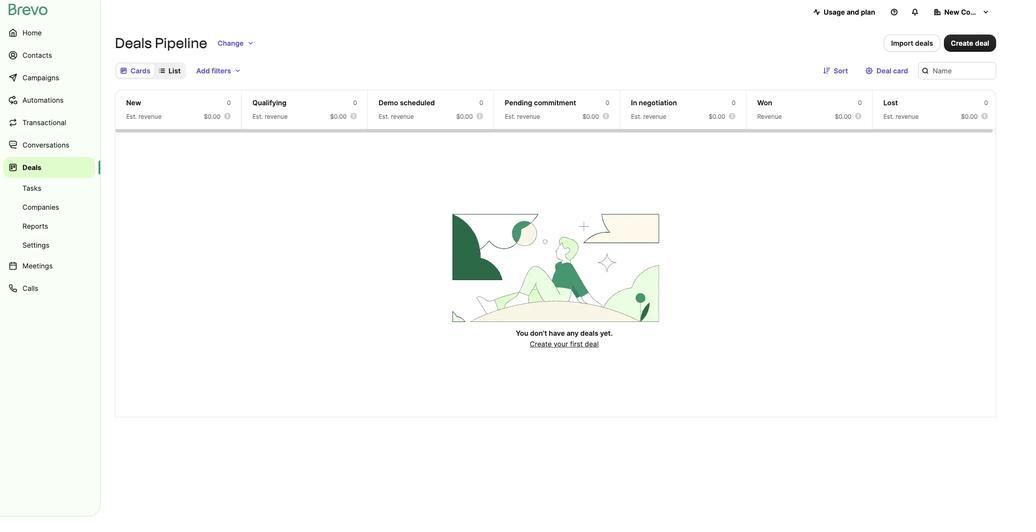 Task type: locate. For each thing, give the bounding box(es) containing it.
in
[[631, 99, 637, 107]]

0 vertical spatial new
[[944, 8, 959, 16]]

0 horizontal spatial create
[[530, 340, 552, 349]]

Name search field
[[918, 62, 996, 80]]

$0.00 for qualifying
[[330, 113, 347, 120]]

est. revenue
[[126, 113, 161, 120], [252, 113, 288, 120], [379, 113, 414, 120], [505, 113, 540, 120], [631, 113, 666, 120], [883, 113, 919, 120]]

3 $0.00 from the left
[[456, 113, 473, 120]]

lost
[[883, 99, 898, 107]]

deal inside the create deal button
[[975, 39, 989, 48]]

transactional link
[[3, 112, 95, 133]]

1 horizontal spatial new
[[944, 8, 959, 16]]

6 revenue from the left
[[896, 113, 919, 120]]

new down cards button
[[126, 99, 141, 107]]

4 $0.00 from the left
[[582, 113, 599, 120]]

deals up cards button
[[115, 35, 152, 51]]

0 left demo
[[353, 99, 357, 106]]

automations
[[22, 96, 64, 105]]

1 0 from the left
[[227, 99, 231, 106]]

4 0 from the left
[[606, 99, 609, 106]]

new left company at the top of the page
[[944, 8, 959, 16]]

create deal button
[[944, 35, 996, 52]]

in negotiation
[[631, 99, 677, 107]]

0 vertical spatial deal
[[975, 39, 989, 48]]

1 vertical spatial deals
[[580, 329, 598, 338]]

6 0 from the left
[[858, 99, 862, 106]]

first
[[570, 340, 583, 349]]

1 $0.00 from the left
[[204, 113, 220, 120]]

1 vertical spatial new
[[126, 99, 141, 107]]

0 left "won"
[[732, 99, 736, 106]]

2 0 from the left
[[353, 99, 357, 106]]

meetings link
[[3, 256, 95, 277]]

0 for new
[[227, 99, 231, 106]]

0 horizontal spatial deal
[[585, 340, 599, 349]]

create up name search box
[[951, 39, 973, 48]]

tasks
[[22, 184, 41, 193]]

1 revenue from the left
[[139, 113, 161, 120]]

deals inside deals link
[[22, 163, 41, 172]]

est.
[[126, 113, 137, 120], [252, 113, 263, 120], [379, 113, 389, 120], [505, 113, 515, 120], [631, 113, 642, 120], [883, 113, 894, 120]]

new
[[944, 8, 959, 16], [126, 99, 141, 107]]

calls link
[[3, 278, 95, 299]]

0 for won
[[858, 99, 862, 106]]

$0.00 for in negotiation
[[709, 113, 725, 120]]

contacts
[[22, 51, 52, 60]]

1 vertical spatial create
[[530, 340, 552, 349]]

5 0 from the left
[[732, 99, 736, 106]]

5 revenue from the left
[[643, 113, 666, 120]]

your
[[554, 340, 568, 349]]

deals right import
[[915, 39, 933, 48]]

company
[[961, 8, 993, 16]]

0 horizontal spatial deals
[[580, 329, 598, 338]]

3 est. revenue from the left
[[379, 113, 414, 120]]

import deals button
[[884, 35, 940, 52]]

0 left in
[[606, 99, 609, 106]]

revenue for in negotiation
[[643, 113, 666, 120]]

home link
[[3, 22, 95, 43]]

deals
[[115, 35, 152, 51], [22, 163, 41, 172]]

$0.00
[[204, 113, 220, 120], [330, 113, 347, 120], [456, 113, 473, 120], [582, 113, 599, 120], [709, 113, 725, 120], [835, 113, 851, 120], [961, 113, 978, 120]]

1 vertical spatial deals
[[22, 163, 41, 172]]

new inside button
[[944, 8, 959, 16]]

transactional
[[22, 118, 66, 127]]

4 revenue from the left
[[517, 113, 540, 120]]

0 horizontal spatial deals
[[22, 163, 41, 172]]

0 for lost
[[984, 99, 988, 106]]

deal
[[975, 39, 989, 48], [585, 340, 599, 349]]

deals
[[915, 39, 933, 48], [580, 329, 598, 338]]

scheduled
[[400, 99, 435, 107]]

list
[[169, 67, 181, 75]]

create
[[951, 39, 973, 48], [530, 340, 552, 349]]

0 down filters
[[227, 99, 231, 106]]

create deal
[[951, 39, 989, 48]]

1 horizontal spatial deal
[[975, 39, 989, 48]]

revenue for new
[[139, 113, 161, 120]]

revenue for qualifying
[[265, 113, 288, 120]]

commitment
[[534, 99, 576, 107]]

1 horizontal spatial create
[[951, 39, 973, 48]]

yet.
[[600, 329, 613, 338]]

2 est. from the left
[[252, 113, 263, 120]]

deals pipeline
[[115, 35, 207, 51]]

new for new
[[126, 99, 141, 107]]

create inside 'you don't have any deals yet. create your first deal'
[[530, 340, 552, 349]]

1 est. from the left
[[126, 113, 137, 120]]

0 horizontal spatial new
[[126, 99, 141, 107]]

0 vertical spatial deals
[[915, 39, 933, 48]]

5 est. revenue from the left
[[631, 113, 666, 120]]

new for new company
[[944, 8, 959, 16]]

deal right first on the right bottom
[[585, 340, 599, 349]]

usage and plan button
[[806, 3, 882, 21]]

7 $0.00 from the left
[[961, 113, 978, 120]]

reports
[[22, 222, 48, 231]]

7 0 from the left
[[984, 99, 988, 106]]

revenue for pending commitment
[[517, 113, 540, 120]]

3 revenue from the left
[[391, 113, 414, 120]]

1 est. revenue from the left
[[126, 113, 161, 120]]

4 est. revenue from the left
[[505, 113, 540, 120]]

est. for demo scheduled
[[379, 113, 389, 120]]

6 est. from the left
[[883, 113, 894, 120]]

0 for demo scheduled
[[479, 99, 483, 106]]

0 left the pending
[[479, 99, 483, 106]]

3 0 from the left
[[479, 99, 483, 106]]

4 est. from the left
[[505, 113, 515, 120]]

change
[[218, 39, 244, 48]]

2 revenue from the left
[[265, 113, 288, 120]]

create down don't at the right of the page
[[530, 340, 552, 349]]

1 vertical spatial deal
[[585, 340, 599, 349]]

est. revenue for demo scheduled
[[379, 113, 414, 120]]

revenue for lost
[[896, 113, 919, 120]]

0 for pending commitment
[[606, 99, 609, 106]]

0 down name search box
[[984, 99, 988, 106]]

0 vertical spatial deals
[[115, 35, 152, 51]]

companies
[[22, 203, 59, 212]]

settings
[[22, 241, 49, 250]]

1 horizontal spatial deals
[[915, 39, 933, 48]]

5 est. from the left
[[631, 113, 642, 120]]

1 horizontal spatial deals
[[115, 35, 152, 51]]

5 $0.00 from the left
[[709, 113, 725, 120]]

change button
[[211, 35, 261, 52]]

deals up tasks on the top of the page
[[22, 163, 41, 172]]

est. revenue for qualifying
[[252, 113, 288, 120]]

2 est. revenue from the left
[[252, 113, 288, 120]]

deals right any
[[580, 329, 598, 338]]

filters
[[212, 67, 231, 75]]

est. revenue for in negotiation
[[631, 113, 666, 120]]

pending
[[505, 99, 532, 107]]

deal down company at the top of the page
[[975, 39, 989, 48]]

6 $0.00 from the left
[[835, 113, 851, 120]]

home
[[22, 29, 42, 37]]

add filters
[[196, 67, 231, 75]]

0 left lost
[[858, 99, 862, 106]]

3 est. from the left
[[379, 113, 389, 120]]

0 for in negotiation
[[732, 99, 736, 106]]

revenue
[[139, 113, 161, 120], [265, 113, 288, 120], [391, 113, 414, 120], [517, 113, 540, 120], [643, 113, 666, 120], [896, 113, 919, 120]]

don't
[[530, 329, 547, 338]]

conversations link
[[3, 135, 95, 156]]

2 $0.00 from the left
[[330, 113, 347, 120]]

tasks link
[[3, 180, 95, 197]]

est. for pending commitment
[[505, 113, 515, 120]]

0 vertical spatial create
[[951, 39, 973, 48]]

6 est. revenue from the left
[[883, 113, 919, 120]]

0
[[227, 99, 231, 106], [353, 99, 357, 106], [479, 99, 483, 106], [606, 99, 609, 106], [732, 99, 736, 106], [858, 99, 862, 106], [984, 99, 988, 106]]



Task type: describe. For each thing, give the bounding box(es) containing it.
0 for qualifying
[[353, 99, 357, 106]]

deal
[[877, 67, 891, 75]]

create your first deal link
[[530, 340, 599, 349]]

contacts link
[[3, 45, 95, 66]]

est. for new
[[126, 113, 137, 120]]

est. revenue for new
[[126, 113, 161, 120]]

demo
[[379, 99, 398, 107]]

usage and plan
[[824, 8, 875, 16]]

calls
[[22, 284, 38, 293]]

meetings
[[22, 262, 53, 271]]

won
[[757, 99, 772, 107]]

plan
[[861, 8, 875, 16]]

deals inside 'you don't have any deals yet. create your first deal'
[[580, 329, 598, 338]]

have
[[549, 329, 565, 338]]

cards
[[131, 67, 150, 75]]

conversations
[[22, 141, 69, 150]]

card
[[893, 67, 908, 75]]

revenue for demo scheduled
[[391, 113, 414, 120]]

negotiation
[[639, 99, 677, 107]]

est. for qualifying
[[252, 113, 263, 120]]

deals for deals
[[22, 163, 41, 172]]

est. for in negotiation
[[631, 113, 642, 120]]

deal card button
[[858, 62, 915, 80]]

add
[[196, 67, 210, 75]]

reports link
[[3, 218, 95, 235]]

campaigns link
[[3, 67, 95, 88]]

settings link
[[3, 237, 95, 254]]

you
[[516, 329, 528, 338]]

$0.00 for lost
[[961, 113, 978, 120]]

create inside button
[[951, 39, 973, 48]]

companies link
[[3, 199, 95, 216]]

pipeline
[[155, 35, 207, 51]]

deals for deals pipeline
[[115, 35, 152, 51]]

automations link
[[3, 90, 95, 111]]

list button
[[156, 64, 184, 78]]

deal card
[[877, 67, 908, 75]]

$0.00 for won
[[835, 113, 851, 120]]

usage
[[824, 8, 845, 16]]

deals inside button
[[915, 39, 933, 48]]

revenue
[[757, 113, 782, 120]]

est. revenue for pending commitment
[[505, 113, 540, 120]]

demo scheduled
[[379, 99, 435, 107]]

import
[[891, 39, 913, 48]]

new company button
[[927, 3, 996, 21]]

sort
[[834, 67, 848, 75]]

$0.00 for demo scheduled
[[456, 113, 473, 120]]

new company
[[944, 8, 993, 16]]

and
[[847, 8, 859, 16]]

add filters button
[[189, 62, 248, 80]]

pending commitment
[[505, 99, 576, 107]]

$0.00 for pending commitment
[[582, 113, 599, 120]]

any
[[567, 329, 579, 338]]

$0.00 for new
[[204, 113, 220, 120]]

campaigns
[[22, 73, 59, 82]]

est. for lost
[[883, 113, 894, 120]]

deal inside 'you don't have any deals yet. create your first deal'
[[585, 340, 599, 349]]

you don't have any deals yet. create your first deal
[[516, 329, 613, 349]]

import deals
[[891, 39, 933, 48]]

est. revenue for lost
[[883, 113, 919, 120]]

deals link
[[3, 157, 95, 178]]

qualifying
[[252, 99, 286, 107]]

sort button
[[816, 62, 855, 80]]

cards button
[[117, 64, 154, 78]]



Task type: vqa. For each thing, say whether or not it's contained in the screenshot.
Meetings
yes



